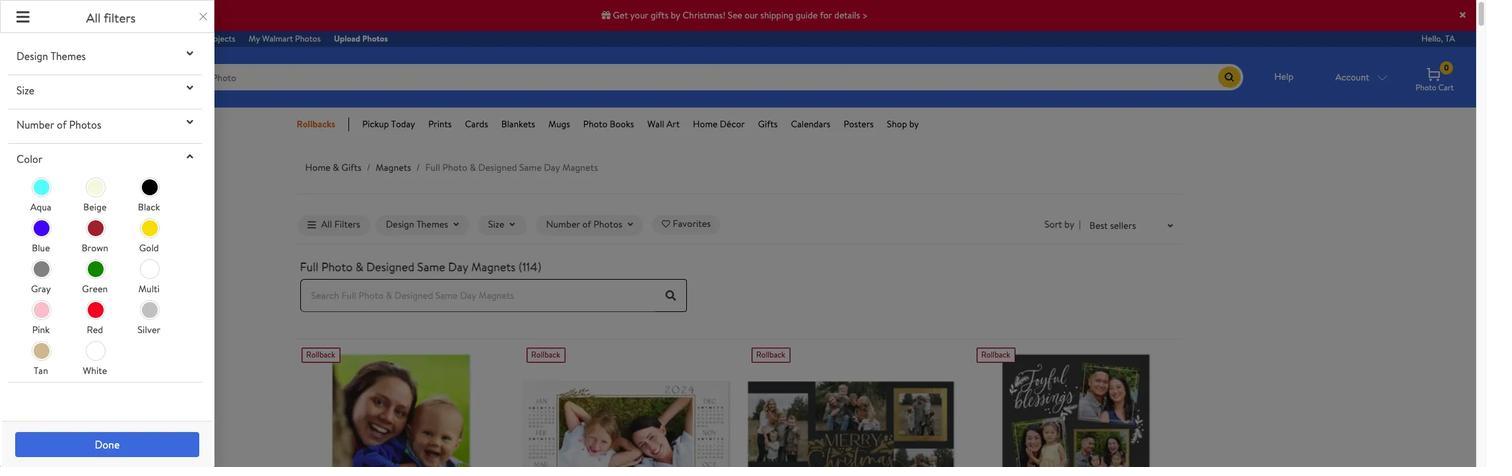 Task type: vqa. For each thing, say whether or not it's contained in the screenshot.
Cart
yes



Task type: describe. For each thing, give the bounding box(es) containing it.
my walmart photos
[[249, 32, 321, 44]]

1 rollback link from the left
[[295, 348, 507, 467]]

photos left heart image
[[594, 218, 623, 231]]

angle down image for best sellers
[[1168, 222, 1173, 231]]

to
[[52, 32, 59, 44]]

0 horizontal spatial of
[[57, 118, 67, 132]]

back to walmart.com |
[[32, 32, 120, 44]]

gray
[[31, 283, 51, 296]]

Search Full Photo & Designed Same Day Magnets search field
[[300, 280, 655, 312]]

hello,
[[1422, 32, 1444, 44]]

×
[[1459, 3, 1468, 26]]

full for full photo & designed same day magnets (114)
[[300, 259, 319, 275]]

beige image
[[88, 180, 104, 195]]

books
[[610, 118, 634, 131]]

angle down image for number
[[628, 221, 633, 229]]

themes for rightmost size button
[[417, 218, 448, 231]]

3 rollback link from the left
[[745, 348, 957, 467]]

store
[[133, 32, 153, 44]]

multi image
[[142, 261, 158, 277]]

cards
[[465, 118, 488, 131]]

prints
[[428, 118, 452, 131]]

photos right upload
[[362, 32, 388, 44]]

brown
[[82, 242, 108, 255]]

photo cart
[[1416, 82, 1454, 93]]

walmart
[[262, 32, 293, 44]]

angle down image for design
[[187, 48, 193, 59]]

art
[[667, 118, 680, 131]]

white image
[[88, 343, 104, 359]]

gifts
[[651, 9, 669, 22]]

designed for full photo & designed same day magnets
[[479, 161, 517, 174]]

4 rollback link from the left
[[970, 348, 1182, 467]]

green
[[82, 283, 108, 296]]

themes for 'done' "button"
[[51, 49, 86, 63]]

full for full photo & designed same day magnets
[[425, 161, 440, 174]]

red image
[[88, 302, 104, 318]]

help
[[1275, 70, 1294, 83]]

beige
[[83, 201, 107, 214]]

help link
[[1261, 64, 1308, 90]]

gray image
[[34, 261, 49, 277]]

upload
[[334, 32, 360, 44]]

cart
[[1439, 82, 1454, 93]]

wall art link
[[648, 118, 680, 131]]

all filters
[[321, 218, 360, 231]]

3 rollback from the left
[[756, 349, 786, 361]]

shipping
[[761, 9, 794, 22]]

cards link
[[465, 118, 488, 131]]

pink
[[32, 324, 50, 337]]

color button
[[8, 147, 202, 172]]

0 horizontal spatial size button
[[8, 78, 202, 103]]

black image
[[142, 180, 158, 195]]

designed for full photo & designed same day magnets (114)
[[366, 259, 415, 275]]

projects
[[205, 32, 235, 44]]

mugs link
[[549, 118, 570, 131]]

angle up image
[[187, 151, 193, 162]]

filters
[[104, 9, 136, 26]]

| inside sort-select element
[[1079, 218, 1081, 231]]

aqua
[[30, 201, 51, 214]]

full photo & designed same day magnets (114)
[[300, 259, 542, 275]]

photos right walmart at the left top
[[295, 32, 321, 44]]

calendars
[[791, 118, 831, 131]]

my for my walmart photos
[[249, 32, 260, 44]]

red
[[87, 324, 103, 337]]

>
[[863, 9, 868, 22]]

angle down image for size
[[510, 221, 515, 229]]

design for rightmost size button
[[386, 218, 414, 231]]

black
[[138, 201, 160, 214]]

0 horizontal spatial number of photos
[[17, 118, 101, 132]]

silver image
[[142, 302, 158, 318]]

0 horizontal spatial gifts
[[342, 161, 362, 174]]

pickup today link
[[362, 118, 415, 131]]

angle down image for design
[[454, 221, 459, 229]]

2 rollback link from the left
[[520, 348, 732, 467]]

1 vertical spatial number of photos
[[546, 218, 623, 231]]

size for rightmost size button
[[488, 218, 505, 231]]

green image
[[88, 261, 104, 277]]

blankets link
[[502, 118, 535, 131]]

my walmart photos link
[[242, 32, 327, 46]]

by for sort by |
[[1065, 218, 1075, 231]]

best sellers
[[1090, 219, 1136, 232]]

pink image
[[34, 302, 49, 318]]

your
[[630, 9, 649, 22]]

angle down image for number
[[187, 117, 193, 127]]

(114)
[[519, 259, 542, 275]]

back
[[32, 32, 50, 44]]

photo books
[[583, 118, 634, 131]]

get your gifts by christmas! see our shipping guide for details >
[[611, 9, 868, 22]]

tan
[[34, 364, 48, 378]]

aqua image
[[34, 180, 49, 195]]

calendars link
[[791, 118, 831, 131]]

mugs
[[549, 118, 570, 131]]

design themes for rightmost size button
[[386, 218, 448, 231]]

0
[[1445, 62, 1450, 74]]

guide
[[796, 9, 818, 22]]

ta
[[1446, 32, 1456, 44]]

white
[[83, 364, 107, 378]]

best
[[1090, 219, 1108, 232]]

gifts link
[[758, 118, 778, 131]]

posters
[[844, 118, 874, 131]]

× link
[[1459, 3, 1468, 26]]

pickup
[[362, 118, 389, 131]]

done button
[[15, 432, 199, 457]]

full photo & designed same day magnets
[[425, 161, 598, 174]]

home & gifts
[[305, 161, 362, 174]]

wall art
[[648, 118, 680, 131]]

0 horizontal spatial number
[[17, 118, 54, 132]]

blankets
[[502, 118, 535, 131]]



Task type: locate. For each thing, give the bounding box(es) containing it.
finder
[[155, 32, 178, 44]]

home décor
[[693, 118, 745, 131]]

0 horizontal spatial full
[[300, 259, 319, 275]]

2 vertical spatial angle down image
[[454, 221, 459, 229]]

design themes for 'done' "button"
[[17, 49, 86, 63]]

home left décor
[[693, 118, 718, 131]]

1 horizontal spatial of
[[583, 218, 591, 231]]

0 vertical spatial size
[[17, 83, 34, 98]]

heart image
[[662, 220, 670, 229]]

home for home & gifts
[[305, 161, 331, 174]]

0 vertical spatial themes
[[51, 49, 86, 63]]

prints link
[[428, 118, 452, 131]]

home down rollbacks link at the top left
[[305, 161, 331, 174]]

0 horizontal spatial my
[[192, 32, 203, 44]]

upload photos
[[334, 32, 388, 44]]

0 horizontal spatial design themes
[[17, 49, 86, 63]]

angle down image left heart image
[[628, 221, 633, 229]]

shop by
[[887, 118, 919, 131]]

day
[[544, 161, 560, 174], [448, 259, 469, 275]]

hello, ta
[[1422, 32, 1456, 44]]

1 vertical spatial |
[[1079, 218, 1081, 231]]

1 vertical spatial angle down image
[[187, 117, 193, 127]]

1 horizontal spatial my
[[249, 32, 260, 44]]

photo inside 'link'
[[583, 118, 608, 131]]

1 vertical spatial same
[[417, 259, 445, 275]]

& for full photo & designed same day magnets (114)
[[356, 259, 363, 275]]

1 horizontal spatial by
[[910, 118, 919, 131]]

size down full photo & designed same day magnets
[[488, 218, 505, 231]]

get
[[613, 9, 628, 22]]

4 rollback from the left
[[982, 349, 1011, 361]]

angle down image right sellers
[[1168, 222, 1173, 231]]

tan image
[[34, 343, 49, 359]]

number
[[17, 118, 54, 132], [546, 218, 580, 231]]

1 horizontal spatial size button
[[478, 215, 527, 235]]

1 horizontal spatial designed
[[479, 161, 517, 174]]

shop by link
[[887, 118, 919, 131]]

2 horizontal spatial by
[[1065, 218, 1075, 231]]

same for full photo & designed same day magnets (114)
[[417, 259, 445, 275]]

0 horizontal spatial magnets
[[376, 161, 411, 174]]

0 vertical spatial number of photos
[[17, 118, 101, 132]]

all up walmart.com
[[86, 9, 101, 26]]

magnets
[[376, 161, 411, 174], [563, 161, 598, 174], [471, 259, 516, 275]]

0 horizontal spatial day
[[448, 259, 469, 275]]

0 horizontal spatial by
[[671, 9, 681, 22]]

1 horizontal spatial &
[[356, 259, 363, 275]]

1 horizontal spatial full
[[425, 161, 440, 174]]

1 horizontal spatial number
[[546, 218, 580, 231]]

my projects
[[192, 32, 235, 44]]

1 vertical spatial design
[[386, 218, 414, 231]]

| down filters
[[118, 32, 120, 44]]

gifts right décor
[[758, 118, 778, 131]]

0 vertical spatial designed
[[479, 161, 517, 174]]

1 horizontal spatial all
[[321, 218, 332, 231]]

our
[[745, 9, 758, 22]]

1 vertical spatial designed
[[366, 259, 415, 275]]

full down all filters button
[[300, 259, 319, 275]]

filters
[[334, 218, 360, 231]]

1 vertical spatial all
[[321, 218, 332, 231]]

design up the full photo & designed same day magnets (114) at bottom left
[[386, 218, 414, 231]]

shop
[[887, 118, 907, 131]]

themes down back to walmart.com | at the top of the page
[[51, 49, 86, 63]]

photos up color button
[[69, 118, 101, 132]]

silver
[[138, 324, 160, 337]]

themes
[[51, 49, 86, 63], [417, 218, 448, 231]]

photos
[[295, 32, 321, 44], [362, 32, 388, 44], [69, 118, 101, 132], [594, 218, 623, 231]]

sort by |
[[1045, 218, 1081, 231]]

bars image
[[17, 10, 29, 25]]

1 horizontal spatial design
[[386, 218, 414, 231]]

angle down image down my projects link
[[187, 83, 193, 93]]

for
[[820, 9, 832, 22]]

angle down image down my projects link
[[187, 48, 193, 59]]

by right sort
[[1065, 218, 1075, 231]]

gift image
[[602, 11, 611, 20]]

2 horizontal spatial &
[[470, 161, 476, 174]]

full right magnets 'link'
[[425, 161, 440, 174]]

0 vertical spatial home
[[693, 118, 718, 131]]

all left filters
[[321, 218, 332, 231]]

home for home décor
[[693, 118, 718, 131]]

designed
[[479, 161, 517, 174], [366, 259, 415, 275]]

day up search full photo & designed same day magnets search box
[[448, 259, 469, 275]]

magnets down mugs link
[[563, 161, 598, 174]]

1 horizontal spatial home
[[693, 118, 718, 131]]

|
[[118, 32, 120, 44], [1079, 218, 1081, 231]]

rollback link
[[295, 348, 507, 467], [520, 348, 732, 467], [745, 348, 957, 467], [970, 348, 1182, 467]]

photo left cart at the right top of the page
[[1416, 82, 1437, 93]]

multi
[[138, 283, 160, 296]]

brown image
[[88, 220, 104, 236]]

0 horizontal spatial size
[[17, 83, 34, 98]]

1 vertical spatial gifts
[[342, 161, 362, 174]]

same up search full photo & designed same day magnets search box
[[417, 259, 445, 275]]

my projects link
[[185, 32, 242, 46]]

posters link
[[844, 118, 874, 131]]

same down blankets link
[[519, 161, 542, 174]]

2 horizontal spatial magnets
[[563, 161, 598, 174]]

home & gifts link
[[305, 161, 362, 174]]

angle down image
[[187, 83, 193, 93], [187, 117, 193, 127], [454, 221, 459, 229]]

best sellers button
[[1081, 212, 1182, 238]]

size
[[17, 83, 34, 98], [488, 218, 505, 231]]

my for my projects
[[192, 32, 203, 44]]

angle down image down full photo & designed same day magnets
[[510, 221, 515, 229]]

my
[[192, 32, 203, 44], [249, 32, 260, 44]]

by inside 'link'
[[910, 118, 919, 131]]

blue
[[32, 242, 50, 255]]

size down back
[[17, 83, 34, 98]]

1 vertical spatial design themes
[[386, 218, 448, 231]]

all filters
[[86, 9, 136, 26]]

0 vertical spatial gifts
[[758, 118, 778, 131]]

design down back
[[17, 49, 48, 63]]

1 vertical spatial size button
[[478, 215, 527, 235]]

store finder
[[133, 32, 178, 44]]

gifts left magnets 'link'
[[342, 161, 362, 174]]

magnets for full photo & designed same day magnets (114)
[[471, 259, 516, 275]]

size button up (114)
[[478, 215, 527, 235]]

2 rollback from the left
[[531, 349, 561, 361]]

my inside my projects link
[[192, 32, 203, 44]]

1 rollback from the left
[[306, 349, 335, 361]]

angle down image inside size button
[[187, 83, 193, 93]]

1 horizontal spatial day
[[544, 161, 560, 174]]

1 horizontal spatial gifts
[[758, 118, 778, 131]]

0 vertical spatial full
[[425, 161, 440, 174]]

photo
[[1416, 82, 1437, 93], [583, 118, 608, 131], [443, 161, 468, 174], [321, 259, 353, 275]]

done
[[95, 437, 120, 452]]

magnets up search full photo & designed same day magnets search box
[[471, 259, 516, 275]]

1 vertical spatial size
[[488, 218, 505, 231]]

sort-select element
[[1045, 218, 1081, 232]]

today
[[391, 118, 415, 131]]

photo down all filters button
[[321, 259, 353, 275]]

christmas!
[[683, 9, 726, 22]]

0 vertical spatial size button
[[8, 78, 202, 103]]

full
[[425, 161, 440, 174], [300, 259, 319, 275]]

1 horizontal spatial |
[[1079, 218, 1081, 231]]

design
[[17, 49, 48, 63], [386, 218, 414, 231]]

angle down image up the full photo & designed same day magnets (114) at bottom left
[[454, 221, 459, 229]]

day down mugs link
[[544, 161, 560, 174]]

angle down image inside best sellers button
[[1168, 222, 1173, 231]]

0 horizontal spatial &
[[333, 161, 339, 174]]

& down filters
[[356, 259, 363, 275]]

rollbacks link
[[297, 118, 349, 131]]

0 horizontal spatial all
[[86, 9, 101, 26]]

2 vertical spatial by
[[1065, 218, 1075, 231]]

0 vertical spatial all
[[86, 9, 101, 26]]

number of photos
[[17, 118, 101, 132], [546, 218, 623, 231]]

design for 'done' "button"
[[17, 49, 48, 63]]

by inside sort-select element
[[1065, 218, 1075, 231]]

Search Photo text field
[[170, 64, 1219, 90]]

photo down 'prints' link
[[443, 161, 468, 174]]

0 horizontal spatial home
[[305, 161, 331, 174]]

home décor link
[[693, 118, 745, 131]]

same
[[519, 161, 542, 174], [417, 259, 445, 275]]

by
[[671, 9, 681, 22], [910, 118, 919, 131], [1065, 218, 1075, 231]]

angle down image for size
[[187, 83, 193, 93]]

0 horizontal spatial designed
[[366, 259, 415, 275]]

0 horizontal spatial design
[[17, 49, 48, 63]]

size for the left size button
[[17, 83, 34, 98]]

day for full photo & designed same day magnets
[[544, 161, 560, 174]]

sort
[[1045, 218, 1063, 231]]

magnets down the pickup today link
[[376, 161, 411, 174]]

| left best
[[1079, 218, 1081, 231]]

0 vertical spatial of
[[57, 118, 67, 132]]

walmart.com
[[61, 32, 111, 44]]

1 vertical spatial by
[[910, 118, 919, 131]]

all
[[86, 9, 101, 26], [321, 218, 332, 231]]

pickup today
[[362, 118, 415, 131]]

1 my from the left
[[192, 32, 203, 44]]

gifts
[[758, 118, 778, 131], [342, 161, 362, 174]]

décor
[[720, 118, 745, 131]]

sellers
[[1111, 219, 1136, 232]]

rollbacks
[[297, 118, 335, 131]]

all filters button
[[297, 211, 371, 239]]

& down rollbacks link at the top left
[[333, 161, 339, 174]]

0 vertical spatial design themes
[[17, 49, 86, 63]]

1 horizontal spatial number of photos
[[546, 218, 623, 231]]

2 my from the left
[[249, 32, 260, 44]]

0 vertical spatial design
[[17, 49, 48, 63]]

same for full photo & designed same day magnets
[[519, 161, 542, 174]]

magnets link
[[376, 161, 411, 174]]

themes up the full photo & designed same day magnets (114) at bottom left
[[417, 218, 448, 231]]

0 vertical spatial same
[[519, 161, 542, 174]]

of
[[57, 118, 67, 132], [583, 218, 591, 231]]

my left 'projects'
[[192, 32, 203, 44]]

by for shop by
[[910, 118, 919, 131]]

all for all filters
[[321, 218, 332, 231]]

1 vertical spatial full
[[300, 259, 319, 275]]

angle down image inside size button
[[510, 221, 515, 229]]

& for full photo & designed same day magnets
[[470, 161, 476, 174]]

my left walmart at the left top
[[249, 32, 260, 44]]

design themes down to
[[17, 49, 86, 63]]

my inside the "my walmart photos" link
[[249, 32, 260, 44]]

design themes up the full photo & designed same day magnets (114) at bottom left
[[386, 218, 448, 231]]

1 vertical spatial day
[[448, 259, 469, 275]]

blue image
[[34, 220, 49, 236]]

0 horizontal spatial themes
[[51, 49, 86, 63]]

0 vertical spatial angle down image
[[187, 83, 193, 93]]

1 horizontal spatial same
[[519, 161, 542, 174]]

all for all filters
[[86, 9, 101, 26]]

0 vertical spatial by
[[671, 9, 681, 22]]

magnets for full photo & designed same day magnets
[[563, 161, 598, 174]]

photo left books
[[583, 118, 608, 131]]

wall
[[648, 118, 665, 131]]

gold
[[139, 242, 159, 255]]

angle down image up angle up icon
[[187, 117, 193, 127]]

0 horizontal spatial same
[[417, 259, 445, 275]]

gold image
[[142, 220, 158, 236]]

details
[[835, 9, 860, 22]]

photo books link
[[583, 118, 634, 131]]

upload photos link
[[327, 32, 395, 46]]

1 horizontal spatial magnets
[[471, 259, 516, 275]]

by right gifts
[[671, 9, 681, 22]]

all inside button
[[321, 218, 332, 231]]

0 horizontal spatial |
[[118, 32, 120, 44]]

1 vertical spatial home
[[305, 161, 331, 174]]

1 horizontal spatial design themes
[[386, 218, 448, 231]]

angle down image
[[187, 48, 193, 59], [510, 221, 515, 229], [628, 221, 633, 229], [1168, 222, 1173, 231]]

1 vertical spatial themes
[[417, 218, 448, 231]]

0 vertical spatial |
[[118, 32, 120, 44]]

1 vertical spatial number
[[546, 218, 580, 231]]

see
[[728, 9, 743, 22]]

1 horizontal spatial themes
[[417, 218, 448, 231]]

& down cards link on the left top
[[470, 161, 476, 174]]

size button down walmart.com
[[8, 78, 202, 103]]

1 horizontal spatial size
[[488, 218, 505, 231]]

day for full photo & designed same day magnets (114)
[[448, 259, 469, 275]]

&
[[333, 161, 339, 174], [470, 161, 476, 174], [356, 259, 363, 275]]

rollback
[[306, 349, 335, 361], [531, 349, 561, 361], [756, 349, 786, 361], [982, 349, 1011, 361]]

by right shop on the right of the page
[[910, 118, 919, 131]]

1 vertical spatial of
[[583, 218, 591, 231]]

0 vertical spatial number
[[17, 118, 54, 132]]

0 vertical spatial day
[[544, 161, 560, 174]]



